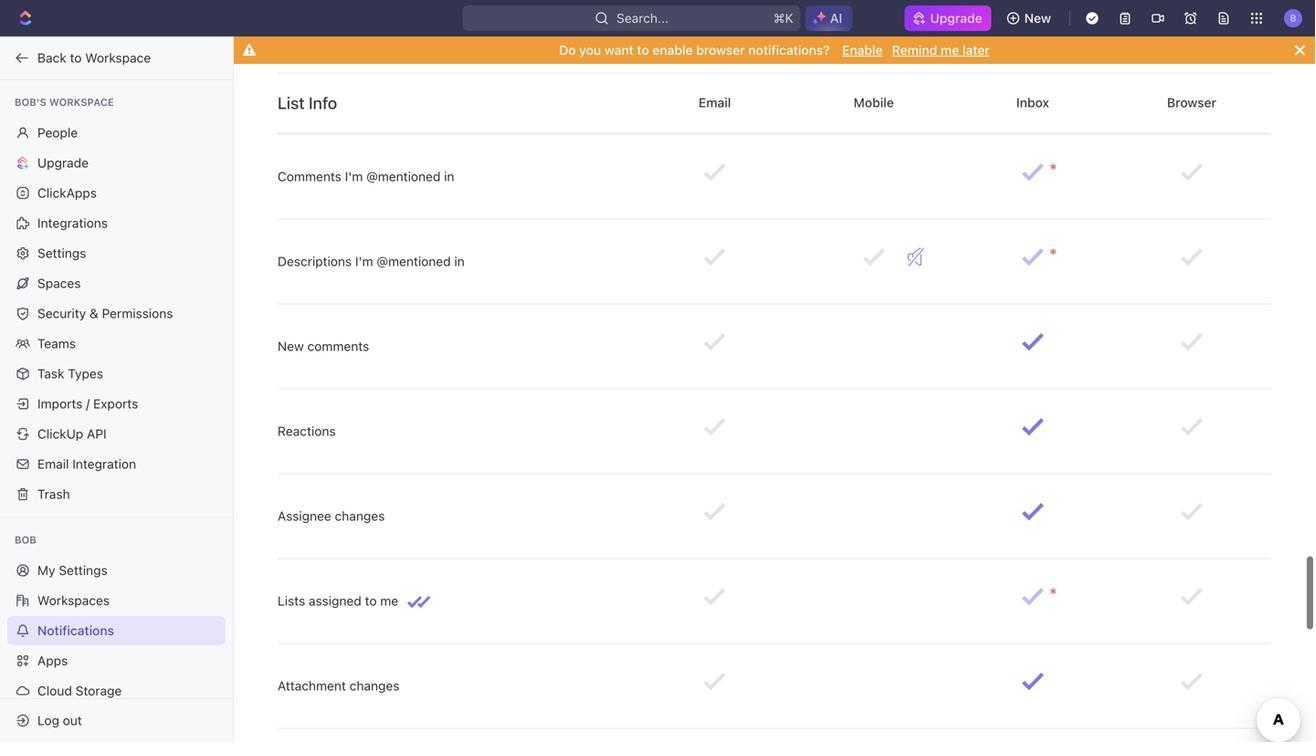 Task type: describe. For each thing, give the bounding box(es) containing it.
new comments
[[278, 339, 369, 354]]

off image
[[908, 248, 925, 266]]

clickup api link
[[7, 420, 226, 449]]

task types
[[37, 366, 103, 382]]

inbox
[[1014, 95, 1053, 110]]

b
[[1291, 13, 1297, 23]]

cloud
[[37, 684, 72, 699]]

settings link
[[7, 239, 226, 268]]

i'm for comments
[[345, 169, 363, 184]]

log out
[[37, 714, 82, 729]]

1 vertical spatial me
[[380, 594, 399, 609]]

to inside button
[[70, 50, 82, 65]]

&
[[90, 306, 99, 321]]

notifications
[[37, 624, 114, 639]]

api
[[87, 427, 107, 442]]

info
[[309, 93, 337, 113]]

types
[[68, 366, 103, 382]]

in for descriptions i'm @mentioned in
[[455, 254, 465, 269]]

notifications?
[[749, 42, 830, 58]]

0 vertical spatial upgrade
[[931, 11, 983, 26]]

new button
[[999, 4, 1063, 33]]

imports / exports link
[[7, 390, 226, 419]]

list info
[[278, 93, 337, 113]]

lists assigned to me
[[278, 594, 399, 609]]

workspace inside button
[[85, 50, 151, 65]]

lists
[[278, 594, 305, 609]]

clickup
[[37, 427, 83, 442]]

later
[[963, 42, 990, 58]]

email integration
[[37, 457, 136, 472]]

my
[[37, 563, 55, 578]]

1 horizontal spatial to
[[365, 594, 377, 609]]

browser
[[1164, 95, 1221, 110]]

workspaces
[[37, 594, 110, 609]]

0 horizontal spatial upgrade
[[37, 155, 89, 170]]

email for email integration
[[37, 457, 69, 472]]

@mentioned for comments i'm @mentioned in
[[367, 169, 441, 184]]

list
[[278, 93, 305, 113]]

clickapps
[[37, 186, 97, 201]]

ai button
[[806, 5, 853, 31]]

do you want to enable browser notifications? enable remind me later
[[559, 42, 990, 58]]

email integration link
[[7, 450, 226, 479]]

1 horizontal spatial integrations
[[278, 33, 368, 53]]

new for new comments
[[278, 339, 304, 354]]

mobile
[[851, 95, 898, 110]]

0 vertical spatial me
[[941, 42, 960, 58]]

imports / exports
[[37, 397, 138, 412]]

back to workspace
[[37, 50, 151, 65]]

2 horizontal spatial to
[[637, 42, 650, 58]]

people link
[[7, 118, 226, 148]]

trash
[[37, 487, 70, 502]]

in for comments i'm @mentioned in
[[444, 169, 455, 184]]

comments i'm @mentioned in
[[278, 169, 455, 184]]

spaces
[[37, 276, 81, 291]]

cloud storage
[[37, 684, 122, 699]]

b button
[[1279, 4, 1309, 33]]

browser
[[697, 42, 745, 58]]

log out button
[[7, 707, 217, 736]]

spaces link
[[7, 269, 226, 298]]

notifications link
[[7, 617, 226, 646]]

integration
[[72, 457, 136, 472]]

back
[[37, 50, 66, 65]]

apps link
[[7, 647, 226, 676]]

bob
[[15, 535, 36, 546]]

0 horizontal spatial upgrade link
[[7, 148, 226, 178]]

comments
[[308, 339, 369, 354]]

cloud storage link
[[7, 677, 226, 706]]

assigned
[[309, 594, 362, 609]]

security & permissions link
[[7, 299, 226, 329]]

0 vertical spatial upgrade link
[[905, 5, 992, 31]]

my settings link
[[7, 557, 226, 586]]

descriptions i'm @mentioned in
[[278, 254, 465, 269]]



Task type: locate. For each thing, give the bounding box(es) containing it.
ai
[[831, 11, 843, 26]]

1 horizontal spatial new
[[1025, 11, 1052, 26]]

teams
[[37, 336, 76, 351]]

clickapps link
[[7, 179, 226, 208]]

0 horizontal spatial integrations
[[37, 216, 108, 231]]

bob's workspace
[[15, 96, 114, 108]]

0 horizontal spatial to
[[70, 50, 82, 65]]

upgrade up later
[[931, 11, 983, 26]]

new inside button
[[1025, 11, 1052, 26]]

0 vertical spatial new
[[1025, 11, 1052, 26]]

1 vertical spatial workspace
[[49, 96, 114, 108]]

integrations
[[278, 33, 368, 53], [37, 216, 108, 231]]

1 vertical spatial changes
[[350, 679, 400, 694]]

integrations up "info"
[[278, 33, 368, 53]]

workspace right back
[[85, 50, 151, 65]]

assignee changes
[[278, 509, 385, 524]]

1 vertical spatial @mentioned
[[377, 254, 451, 269]]

0 horizontal spatial me
[[380, 594, 399, 609]]

you
[[580, 42, 601, 58]]

attachment changes
[[278, 679, 400, 694]]

1 vertical spatial upgrade
[[37, 155, 89, 170]]

0 horizontal spatial email
[[37, 457, 69, 472]]

settings
[[37, 246, 86, 261], [59, 563, 108, 578]]

in
[[444, 169, 455, 184], [455, 254, 465, 269]]

⌘k
[[774, 11, 794, 26]]

new
[[1025, 11, 1052, 26], [278, 339, 304, 354]]

0 horizontal spatial new
[[278, 339, 304, 354]]

1 vertical spatial new
[[278, 339, 304, 354]]

new up inbox
[[1025, 11, 1052, 26]]

want
[[605, 42, 634, 58]]

apps
[[37, 654, 68, 669]]

permissions
[[102, 306, 173, 321]]

workspace
[[85, 50, 151, 65], [49, 96, 114, 108]]

0 vertical spatial settings
[[37, 246, 86, 261]]

upgrade
[[931, 11, 983, 26], [37, 155, 89, 170]]

1 vertical spatial settings
[[59, 563, 108, 578]]

to right back
[[70, 50, 82, 65]]

back to workspace button
[[7, 43, 217, 73]]

comments
[[278, 169, 342, 184]]

i'm for descriptions
[[355, 254, 373, 269]]

my settings
[[37, 563, 108, 578]]

1 horizontal spatial email
[[696, 95, 735, 110]]

log
[[37, 714, 59, 729]]

teams link
[[7, 329, 226, 359]]

0 vertical spatial integrations
[[278, 33, 368, 53]]

trash link
[[7, 480, 226, 509]]

search...
[[617, 11, 669, 26]]

changes right assignee in the bottom of the page
[[335, 509, 385, 524]]

0 vertical spatial i'm
[[345, 169, 363, 184]]

1 vertical spatial i'm
[[355, 254, 373, 269]]

clickup api
[[37, 427, 107, 442]]

out
[[63, 714, 82, 729]]

changes for attachment changes
[[350, 679, 400, 694]]

task
[[37, 366, 64, 382]]

0 vertical spatial email
[[696, 95, 735, 110]]

@mentioned for descriptions i'm @mentioned in
[[377, 254, 451, 269]]

integrations down clickapps
[[37, 216, 108, 231]]

1 vertical spatial email
[[37, 457, 69, 472]]

settings up workspaces
[[59, 563, 108, 578]]

email down browser
[[696, 95, 735, 110]]

changes
[[335, 509, 385, 524], [350, 679, 400, 694]]

1 horizontal spatial upgrade
[[931, 11, 983, 26]]

to right "assigned"
[[365, 594, 377, 609]]

1 vertical spatial upgrade link
[[7, 148, 226, 178]]

1 horizontal spatial me
[[941, 42, 960, 58]]

storage
[[76, 684, 122, 699]]

0 vertical spatial changes
[[335, 509, 385, 524]]

workspace up people
[[49, 96, 114, 108]]

assignee
[[278, 509, 332, 524]]

security & permissions
[[37, 306, 173, 321]]

changes for assignee changes
[[335, 509, 385, 524]]

exports
[[93, 397, 138, 412]]

@mentioned
[[367, 169, 441, 184], [377, 254, 451, 269]]

i'm
[[345, 169, 363, 184], [355, 254, 373, 269]]

email up 'trash'
[[37, 457, 69, 472]]

me right "assigned"
[[380, 594, 399, 609]]

0 vertical spatial in
[[444, 169, 455, 184]]

to right want
[[637, 42, 650, 58]]

new for new
[[1025, 11, 1052, 26]]

i'm right comments
[[345, 169, 363, 184]]

reactions
[[278, 424, 336, 439]]

integrations link
[[7, 209, 226, 238]]

task types link
[[7, 360, 226, 389]]

changes right attachment
[[350, 679, 400, 694]]

email for email
[[696, 95, 735, 110]]

attachment
[[278, 679, 346, 694]]

security
[[37, 306, 86, 321]]

1 vertical spatial in
[[455, 254, 465, 269]]

workspaces link
[[7, 587, 226, 616]]

upgrade up clickapps
[[37, 155, 89, 170]]

upgrade link down the people link
[[7, 148, 226, 178]]

me
[[941, 42, 960, 58], [380, 594, 399, 609]]

integrations inside the integrations "link"
[[37, 216, 108, 231]]

descriptions
[[278, 254, 352, 269]]

upgrade link up later
[[905, 5, 992, 31]]

enable
[[843, 42, 883, 58]]

do
[[559, 42, 576, 58]]

/
[[86, 397, 90, 412]]

upgrade link
[[905, 5, 992, 31], [7, 148, 226, 178]]

bob's
[[15, 96, 46, 108]]

remind
[[893, 42, 938, 58]]

new left comments
[[278, 339, 304, 354]]

0 vertical spatial @mentioned
[[367, 169, 441, 184]]

settings up spaces
[[37, 246, 86, 261]]

email
[[696, 95, 735, 110], [37, 457, 69, 472]]

0 vertical spatial workspace
[[85, 50, 151, 65]]

1 horizontal spatial upgrade link
[[905, 5, 992, 31]]

imports
[[37, 397, 83, 412]]

me left later
[[941, 42, 960, 58]]

people
[[37, 125, 78, 140]]

to
[[637, 42, 650, 58], [70, 50, 82, 65], [365, 594, 377, 609]]

1 vertical spatial integrations
[[37, 216, 108, 231]]

i'm right descriptions
[[355, 254, 373, 269]]

enable
[[653, 42, 693, 58]]



